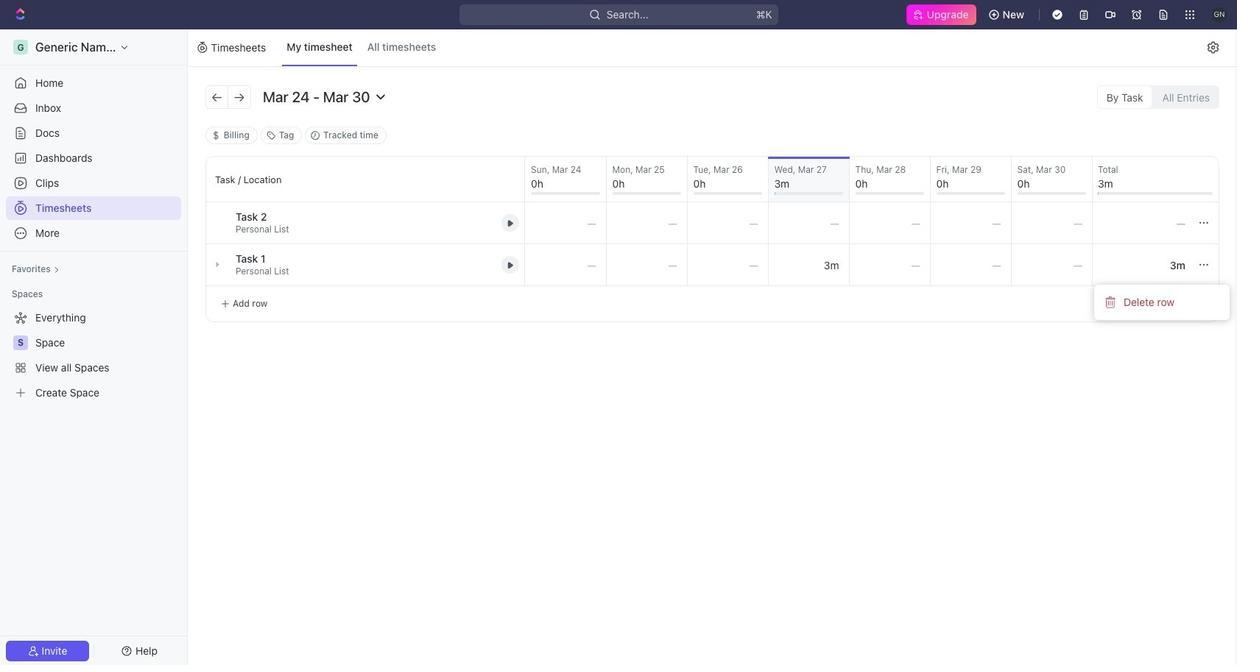 Task type: vqa. For each thing, say whether or not it's contained in the screenshot.
— text field
yes



Task type: describe. For each thing, give the bounding box(es) containing it.
sidebar navigation
[[0, 29, 188, 666]]



Task type: locate. For each thing, give the bounding box(es) containing it.
tree inside sidebar navigation
[[6, 306, 181, 405]]

— text field
[[687, 202, 768, 244], [849, 202, 930, 244], [1011, 202, 1092, 244], [849, 244, 930, 286], [930, 244, 1011, 286], [1011, 244, 1092, 286], [1092, 244, 1195, 286]]

tree
[[6, 306, 181, 405]]

— text field
[[525, 202, 606, 244], [606, 202, 687, 244], [768, 202, 849, 244], [930, 202, 1011, 244], [1092, 202, 1195, 244], [525, 244, 606, 286], [606, 244, 687, 286], [687, 244, 768, 286], [768, 244, 849, 286]]



